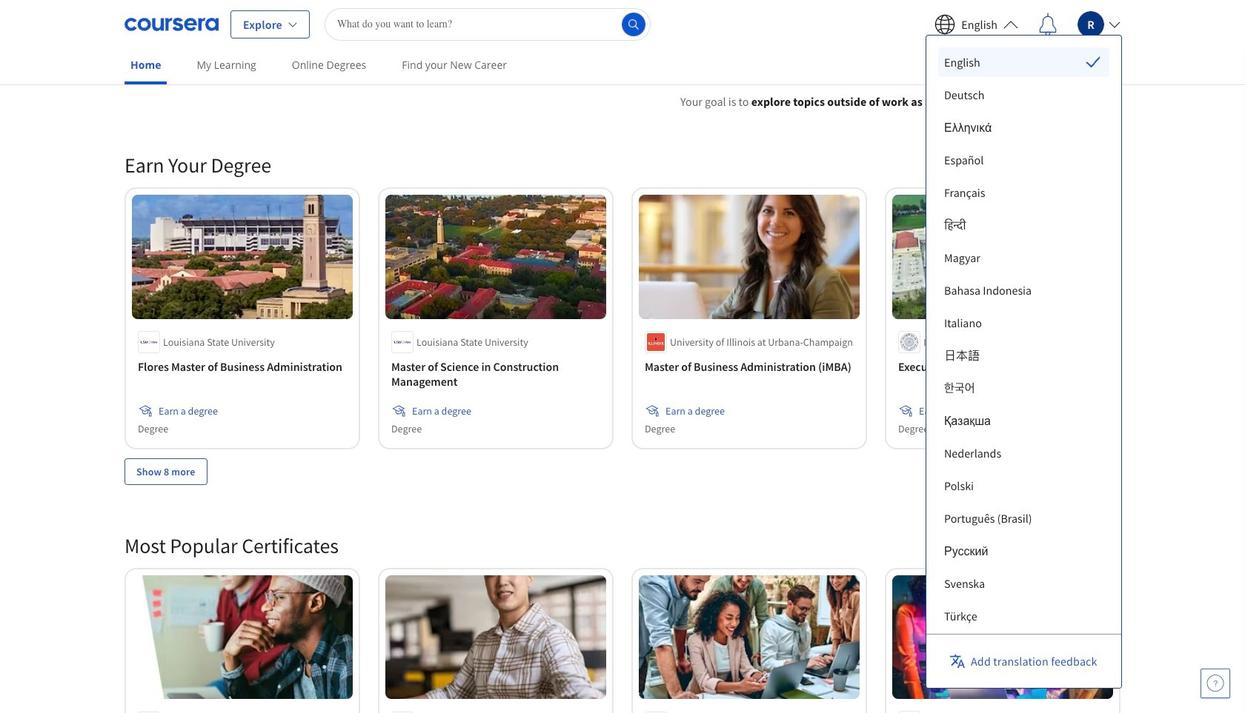 Task type: vqa. For each thing, say whether or not it's contained in the screenshot.
Banner navigation at the left of page
no



Task type: locate. For each thing, give the bounding box(es) containing it.
help center image
[[1207, 675, 1225, 693]]

earn your degree collection element
[[116, 128, 1130, 509]]

menu
[[938, 47, 1109, 714]]

radio item
[[938, 47, 1109, 77]]

main content
[[0, 75, 1245, 714]]

most popular certificates collection element
[[116, 509, 1130, 714]]

None search field
[[325, 8, 651, 40]]



Task type: describe. For each thing, give the bounding box(es) containing it.
coursera image
[[125, 12, 219, 36]]



